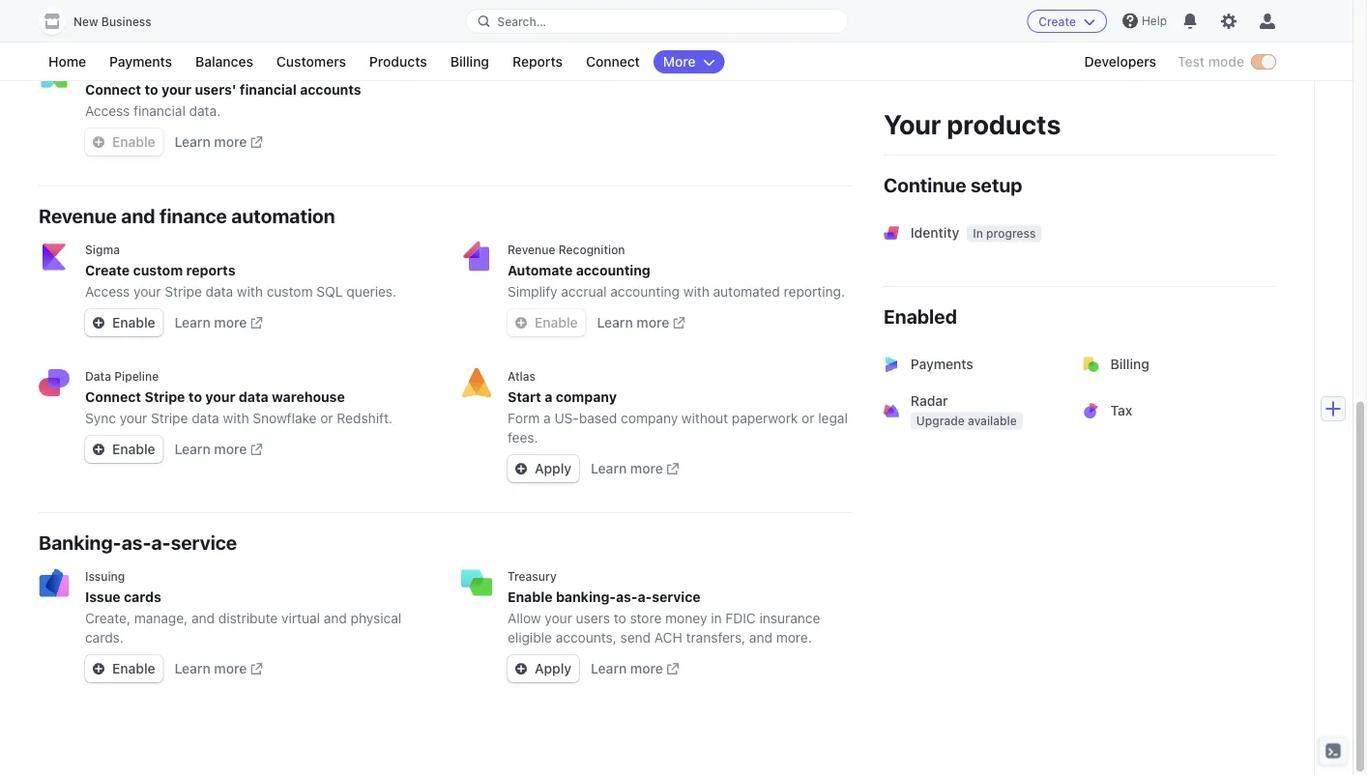 Task type: locate. For each thing, give the bounding box(es) containing it.
apply down fees.
[[535, 461, 571, 477]]

enable down treasury
[[508, 589, 553, 605]]

to inside financial connections connect to your users' financial accounts access financial data.
[[145, 82, 158, 98]]

0 vertical spatial custom
[[133, 262, 183, 278]]

learn down accounts,
[[591, 661, 627, 677]]

service
[[171, 531, 237, 554], [652, 589, 701, 605]]

0 vertical spatial revenue
[[39, 204, 117, 227]]

1 vertical spatial company
[[621, 410, 678, 426]]

1 apply from the top
[[535, 461, 571, 477]]

billing link down "search…" on the top left
[[441, 50, 499, 73]]

0 vertical spatial access
[[85, 103, 130, 119]]

and right manage,
[[191, 611, 215, 626]]

learn more for cards.
[[175, 661, 247, 677]]

1 apply link from the top
[[508, 455, 579, 482]]

0 horizontal spatial or
[[320, 410, 333, 426]]

learn more for sql
[[175, 315, 247, 331]]

0 horizontal spatial revenue
[[39, 204, 117, 227]]

access
[[85, 103, 130, 119], [85, 284, 130, 300]]

learn more for data.
[[175, 134, 247, 150]]

1 vertical spatial to
[[188, 389, 202, 405]]

your up accounts,
[[545, 611, 572, 626]]

0 vertical spatial stripe
[[165, 284, 202, 300]]

1 vertical spatial connect
[[85, 82, 141, 98]]

treasury
[[508, 569, 557, 583]]

your left the 'warehouse'
[[205, 389, 235, 405]]

0 vertical spatial service
[[171, 531, 237, 554]]

with inside the revenue recognition automate accounting simplify accrual accounting with automated reporting.
[[683, 284, 709, 300]]

learn more link for cards.
[[175, 659, 262, 679]]

1 vertical spatial service
[[652, 589, 701, 605]]

learn
[[612, 7, 648, 23], [175, 134, 211, 150], [175, 315, 211, 331], [597, 315, 633, 331], [175, 441, 211, 457], [591, 461, 627, 477], [175, 661, 211, 677], [591, 661, 627, 677]]

connect up "sync" on the left bottom of the page
[[85, 389, 141, 405]]

enable link down cards.
[[85, 656, 163, 683]]

payments link up 'radar upgrade available'
[[872, 341, 1076, 388]]

1 horizontal spatial as-
[[616, 589, 638, 605]]

0 vertical spatial data
[[206, 284, 233, 300]]

0 horizontal spatial billing link
[[441, 50, 499, 73]]

create
[[1039, 15, 1076, 28], [85, 262, 130, 278]]

as- up issuing
[[121, 531, 151, 554]]

1 horizontal spatial service
[[652, 589, 701, 605]]

payments
[[109, 54, 172, 70], [911, 356, 974, 372]]

0 vertical spatial apply
[[535, 461, 571, 477]]

more for stripe
[[214, 441, 247, 457]]

with left automated
[[683, 284, 709, 300]]

Search… text field
[[466, 9, 848, 33]]

learn more down send
[[591, 661, 663, 677]]

new
[[73, 15, 98, 29]]

accounting
[[576, 262, 650, 278], [610, 284, 680, 300]]

custom left reports
[[133, 262, 183, 278]]

1 horizontal spatial company
[[621, 410, 678, 426]]

accrual
[[561, 284, 607, 300]]

revenue up sigma
[[39, 204, 117, 227]]

more down the atlas start a company form a us-based company without paperwork or legal fees.
[[630, 461, 663, 477]]

learn more link down based
[[591, 459, 679, 479]]

svg image down financial
[[93, 136, 104, 148]]

enable down simplify
[[535, 315, 578, 331]]

balances link
[[186, 50, 263, 73]]

users
[[576, 611, 610, 626]]

connect down financial
[[85, 82, 141, 98]]

reports
[[512, 54, 563, 70]]

1 enable link from the top
[[85, 309, 163, 336]]

learn more link up more
[[612, 6, 699, 25]]

svg image for form a us-based company without paperwork or legal fees.
[[515, 463, 527, 475]]

2 horizontal spatial to
[[614, 611, 626, 626]]

svg image down fees.
[[515, 463, 527, 475]]

1 horizontal spatial financial
[[240, 82, 297, 98]]

apply link down 'eligible'
[[508, 656, 579, 683]]

form
[[508, 410, 540, 426]]

more for sql
[[214, 315, 247, 331]]

access down financial
[[85, 103, 130, 119]]

your right "sync" on the left bottom of the page
[[120, 410, 147, 426]]

a- up "cards"
[[151, 531, 171, 554]]

customers link
[[267, 50, 356, 73]]

more for cards.
[[214, 661, 247, 677]]

your up "pipeline"
[[134, 284, 161, 300]]

revenue and finance automation
[[39, 204, 335, 227]]

1 horizontal spatial continue
[[515, 7, 573, 23]]

as- inside treasury enable banking-as-a-service allow your users to store money in fdic insurance eligible accounts, send ach transfers, and more.
[[616, 589, 638, 605]]

2 vertical spatial enable link
[[85, 656, 163, 683]]

accounting right accrual
[[610, 284, 680, 300]]

learn more link down the revenue recognition automate accounting simplify accrual accounting with automated reporting.
[[597, 313, 685, 333]]

automated
[[713, 284, 780, 300]]

0 horizontal spatial create
[[85, 262, 130, 278]]

create,
[[85, 611, 130, 626]]

data inside sigma create custom reports access your stripe data with custom sql queries.
[[206, 284, 233, 300]]

enable link down "sync" on the left bottom of the page
[[85, 436, 163, 463]]

data
[[206, 284, 233, 300], [239, 389, 268, 405], [192, 410, 219, 426]]

connect inside data pipeline connect stripe to your data warehouse sync your stripe data with snowflake or redshift.
[[85, 389, 141, 405]]

learn more link
[[612, 6, 699, 25], [175, 132, 262, 152], [175, 313, 262, 333], [597, 313, 685, 333], [175, 440, 262, 459], [591, 459, 679, 479], [175, 659, 262, 679], [591, 659, 679, 679]]

and down the 'fdic'
[[749, 630, 772, 646]]

or
[[320, 410, 333, 426], [802, 410, 815, 426]]

accounts
[[300, 82, 361, 98]]

0 vertical spatial company
[[556, 389, 617, 405]]

us-
[[554, 410, 579, 426]]

learn for sql
[[175, 315, 211, 331]]

svg image up data
[[93, 317, 104, 329]]

apply link
[[508, 455, 579, 482], [508, 656, 579, 683]]

learn down data pipeline connect stripe to your data warehouse sync your stripe data with snowflake or redshift.
[[175, 441, 211, 457]]

svg image for access your stripe data with custom sql queries.
[[93, 317, 104, 329]]

more button
[[653, 50, 725, 73]]

and
[[121, 204, 155, 227], [191, 611, 215, 626], [324, 611, 347, 626], [749, 630, 772, 646]]

apply down 'eligible'
[[535, 661, 571, 677]]

stripe
[[165, 284, 202, 300], [145, 389, 185, 405], [151, 410, 188, 426]]

svg image inside continue link
[[581, 10, 592, 21]]

svg image
[[581, 10, 592, 21], [93, 136, 104, 148], [93, 317, 104, 329], [93, 444, 104, 455], [515, 663, 527, 675]]

2 or from the left
[[802, 410, 815, 426]]

connect down search… search box
[[586, 54, 640, 70]]

in
[[711, 611, 722, 626]]

billing left reports
[[450, 54, 489, 70]]

customers
[[276, 54, 346, 70]]

learn for paperwork
[[591, 461, 627, 477]]

0 vertical spatial enable button
[[85, 129, 163, 156]]

1 access from the top
[[85, 103, 130, 119]]

svg image up connect link
[[581, 10, 592, 21]]

billing up tax
[[1110, 356, 1149, 372]]

learn more link down reports
[[175, 313, 262, 333]]

as- up store
[[616, 589, 638, 605]]

products link
[[360, 50, 437, 73]]

tax
[[1110, 403, 1132, 419]]

payments link down business
[[100, 50, 182, 73]]

learn for cards.
[[175, 661, 211, 677]]

1 vertical spatial enable link
[[85, 436, 163, 463]]

1 horizontal spatial payments link
[[872, 341, 1076, 388]]

1 vertical spatial svg image
[[515, 463, 527, 475]]

0 vertical spatial svg image
[[515, 317, 527, 329]]

0 vertical spatial billing link
[[441, 50, 499, 73]]

enable button for your
[[85, 129, 163, 156]]

more down data pipeline connect stripe to your data warehouse sync your stripe data with snowflake or redshift.
[[214, 441, 247, 457]]

data
[[85, 369, 111, 383]]

0 horizontal spatial custom
[[133, 262, 183, 278]]

access inside sigma create custom reports access your stripe data with custom sql queries.
[[85, 284, 130, 300]]

1 vertical spatial financial
[[134, 103, 186, 119]]

create down sigma
[[85, 262, 130, 278]]

2 apply from the top
[[535, 661, 571, 677]]

learn down manage,
[[175, 661, 211, 677]]

a-
[[151, 531, 171, 554], [638, 589, 652, 605]]

virtual
[[281, 611, 320, 626]]

data up snowflake
[[239, 389, 268, 405]]

billing link up tax
[[1072, 341, 1275, 388]]

0 horizontal spatial billing
[[450, 54, 489, 70]]

eligible
[[508, 630, 552, 646]]

2 vertical spatial svg image
[[93, 663, 104, 675]]

svg image inside enable button
[[515, 317, 527, 329]]

allow
[[508, 611, 541, 626]]

learn more link down data.
[[175, 132, 262, 152]]

1 horizontal spatial revenue
[[508, 243, 555, 256]]

your
[[162, 82, 191, 98], [134, 284, 161, 300], [205, 389, 235, 405], [120, 410, 147, 426], [545, 611, 572, 626]]

learn more
[[612, 7, 684, 23], [175, 134, 247, 150], [175, 315, 247, 331], [597, 315, 669, 331], [175, 441, 247, 457], [591, 461, 663, 477], [175, 661, 247, 677], [591, 661, 663, 677]]

more for store
[[630, 661, 663, 677]]

help
[[1142, 14, 1167, 28]]

revenue inside the revenue recognition automate accounting simplify accrual accounting with automated reporting.
[[508, 243, 555, 256]]

accounting down recognition
[[576, 262, 650, 278]]

enable inside treasury enable banking-as-a-service allow your users to store money in fdic insurance eligible accounts, send ach transfers, and more.
[[508, 589, 553, 605]]

2 access from the top
[[85, 284, 130, 300]]

data down reports
[[206, 284, 233, 300]]

svg image
[[515, 317, 527, 329], [515, 463, 527, 475], [93, 663, 104, 675]]

a
[[545, 389, 552, 405], [543, 410, 551, 426]]

1 vertical spatial access
[[85, 284, 130, 300]]

or left legal on the bottom right
[[802, 410, 815, 426]]

users'
[[195, 82, 236, 98]]

0 vertical spatial apply link
[[508, 455, 579, 482]]

svg image down 'eligible'
[[515, 663, 527, 675]]

a left us-
[[543, 410, 551, 426]]

progress
[[986, 227, 1036, 240]]

as-
[[121, 531, 151, 554], [616, 589, 638, 605]]

0 vertical spatial enable link
[[85, 309, 163, 336]]

enable down "sync" on the left bottom of the page
[[112, 441, 155, 457]]

data left snowflake
[[192, 410, 219, 426]]

1 vertical spatial payments link
[[872, 341, 1076, 388]]

with left sql
[[237, 284, 263, 300]]

0 vertical spatial accounting
[[576, 262, 650, 278]]

apply link for form a us-based company without paperwork or legal fees.
[[508, 455, 579, 482]]

svg image down "sync" on the left bottom of the page
[[93, 444, 104, 455]]

create inside button
[[1039, 15, 1076, 28]]

svg image inside apply link
[[515, 663, 527, 675]]

transfers,
[[686, 630, 746, 646]]

apply for us-
[[535, 461, 571, 477]]

0 horizontal spatial enable button
[[85, 129, 163, 156]]

0 vertical spatial connect
[[586, 54, 640, 70]]

manage,
[[134, 611, 188, 626]]

revenue recognition automate accounting simplify accrual accounting with automated reporting.
[[508, 243, 845, 300]]

upgrade
[[917, 414, 965, 428]]

svg image down simplify
[[515, 317, 527, 329]]

service inside treasury enable banking-as-a-service allow your users to store money in fdic insurance eligible accounts, send ach transfers, and more.
[[652, 589, 701, 605]]

1 horizontal spatial custom
[[267, 284, 313, 300]]

data.
[[189, 103, 221, 119]]

learn more down data.
[[175, 134, 247, 150]]

financial down customers link
[[240, 82, 297, 98]]

learn more link down send
[[591, 659, 679, 679]]

more down data.
[[214, 134, 247, 150]]

enable button down financial
[[85, 129, 163, 156]]

with
[[237, 284, 263, 300], [683, 284, 709, 300], [223, 410, 249, 426]]

more up more
[[651, 7, 684, 23]]

your down "connections"
[[162, 82, 191, 98]]

1 vertical spatial enable button
[[508, 309, 585, 336]]

learn down reports
[[175, 315, 211, 331]]

1 vertical spatial a-
[[638, 589, 652, 605]]

0 horizontal spatial to
[[145, 82, 158, 98]]

1 or from the left
[[320, 410, 333, 426]]

billing link
[[441, 50, 499, 73], [1072, 341, 1275, 388]]

learn down data.
[[175, 134, 211, 150]]

enable
[[112, 134, 155, 150], [112, 315, 155, 331], [535, 315, 578, 331], [112, 441, 155, 457], [508, 589, 553, 605], [112, 661, 155, 677]]

company up based
[[556, 389, 617, 405]]

1 vertical spatial custom
[[267, 284, 313, 300]]

2 apply link from the top
[[508, 656, 579, 683]]

1 vertical spatial as-
[[616, 589, 638, 605]]

1 vertical spatial revenue
[[508, 243, 555, 256]]

connect inside financial connections connect to your users' financial accounts access financial data.
[[85, 82, 141, 98]]

continue inside button
[[93, 7, 151, 23]]

1 vertical spatial apply
[[535, 661, 571, 677]]

1 vertical spatial billing link
[[1072, 341, 1275, 388]]

0 vertical spatial billing
[[450, 54, 489, 70]]

learn more link down the distribute at the left bottom of the page
[[175, 659, 262, 679]]

2 vertical spatial stripe
[[151, 410, 188, 426]]

enabled
[[884, 305, 957, 327]]

0 vertical spatial as-
[[121, 531, 151, 554]]

0 vertical spatial payments
[[109, 54, 172, 70]]

learn more link down data pipeline connect stripe to your data warehouse sync your stripe data with snowflake or redshift.
[[175, 440, 262, 459]]

more down sigma create custom reports access your stripe data with custom sql queries.
[[214, 315, 247, 331]]

learn more down reports
[[175, 315, 247, 331]]

0 horizontal spatial continue
[[93, 7, 151, 23]]

your inside sigma create custom reports access your stripe data with custom sql queries.
[[134, 284, 161, 300]]

service up issuing issue cards create, manage, and distribute virtual and physical cards.
[[171, 531, 237, 554]]

with left snowflake
[[223, 410, 249, 426]]

payments up radar
[[911, 356, 974, 372]]

to inside treasury enable banking-as-a-service allow your users to store money in fdic insurance eligible accounts, send ach transfers, and more.
[[614, 611, 626, 626]]

0 horizontal spatial payments link
[[100, 50, 182, 73]]

company right based
[[621, 410, 678, 426]]

1 horizontal spatial a-
[[638, 589, 652, 605]]

1 vertical spatial create
[[85, 262, 130, 278]]

2 vertical spatial connect
[[85, 389, 141, 405]]

svg image for allow your users to store money in fdic insurance eligible accounts, send ach transfers, and more.
[[515, 663, 527, 675]]

payments down business
[[109, 54, 172, 70]]

more down the distribute at the left bottom of the page
[[214, 661, 247, 677]]

0 vertical spatial to
[[145, 82, 158, 98]]

learn down accrual
[[597, 315, 633, 331]]

queries.
[[346, 284, 396, 300]]

learn for stripe
[[175, 441, 211, 457]]

and left finance
[[121, 204, 155, 227]]

revenue up automate
[[508, 243, 555, 256]]

or down the 'warehouse'
[[320, 410, 333, 426]]

billing
[[450, 54, 489, 70], [1110, 356, 1149, 372]]

revenue
[[39, 204, 117, 227], [508, 243, 555, 256]]

cards.
[[85, 630, 124, 646]]

apply for allow
[[535, 661, 571, 677]]

0 vertical spatial create
[[1039, 15, 1076, 28]]

learn more link for store
[[591, 659, 679, 679]]

tax link
[[1072, 388, 1275, 434]]

create up developers link
[[1039, 15, 1076, 28]]

service up "money"
[[652, 589, 701, 605]]

enable link up "pipeline"
[[85, 309, 163, 336]]

0 horizontal spatial service
[[171, 531, 237, 554]]

a- up store
[[638, 589, 652, 605]]

sync
[[85, 410, 116, 426]]

1 horizontal spatial create
[[1039, 15, 1076, 28]]

connect for connect stripe to your data warehouse
[[85, 389, 141, 405]]

0 horizontal spatial a-
[[151, 531, 171, 554]]

learn more for store
[[591, 661, 663, 677]]

learn more down based
[[591, 461, 663, 477]]

continue for continue button
[[93, 7, 151, 23]]

a- inside treasury enable banking-as-a-service allow your users to store money in fdic insurance eligible accounts, send ach transfers, and more.
[[638, 589, 652, 605]]

1 vertical spatial apply link
[[508, 656, 579, 683]]

1 horizontal spatial or
[[802, 410, 815, 426]]

with inside sigma create custom reports access your stripe data with custom sql queries.
[[237, 284, 263, 300]]

1 horizontal spatial payments
[[911, 356, 974, 372]]

apply
[[535, 461, 571, 477], [535, 661, 571, 677]]

1 horizontal spatial to
[[188, 389, 202, 405]]

help button
[[1115, 5, 1175, 36]]

learn down based
[[591, 461, 627, 477]]

1 horizontal spatial enable button
[[508, 309, 585, 336]]

financial down "connections"
[[134, 103, 186, 119]]

more down send
[[630, 661, 663, 677]]

3 enable link from the top
[[85, 656, 163, 683]]

2 horizontal spatial continue
[[884, 173, 966, 196]]

0 vertical spatial a-
[[151, 531, 171, 554]]

access down sigma
[[85, 284, 130, 300]]

a right start
[[545, 389, 552, 405]]

0 horizontal spatial payments
[[109, 54, 172, 70]]

learn more down data pipeline connect stripe to your data warehouse sync your stripe data with snowflake or redshift.
[[175, 441, 247, 457]]

1 vertical spatial accounting
[[610, 284, 680, 300]]

2 vertical spatial to
[[614, 611, 626, 626]]

learn more down the distribute at the left bottom of the page
[[175, 661, 247, 677]]

1 vertical spatial billing
[[1110, 356, 1149, 372]]

custom left sql
[[267, 284, 313, 300]]

1 horizontal spatial billing link
[[1072, 341, 1275, 388]]



Task type: vqa. For each thing, say whether or not it's contained in the screenshot.
svg image for FDIC
yes



Task type: describe. For each thing, give the bounding box(es) containing it.
your inside treasury enable banking-as-a-service allow your users to store money in fdic insurance eligible accounts, send ach transfers, and more.
[[545, 611, 572, 626]]

svg image inside enable button
[[93, 136, 104, 148]]

home link
[[39, 50, 96, 73]]

svg image for create, manage, and distribute virtual and physical cards.
[[93, 663, 104, 675]]

developers
[[1084, 54, 1156, 70]]

in
[[973, 227, 983, 240]]

mode
[[1208, 54, 1244, 70]]

learn more for stripe
[[175, 441, 247, 457]]

recognition
[[559, 243, 625, 256]]

reporting.
[[784, 284, 845, 300]]

more
[[663, 54, 696, 70]]

create inside sigma create custom reports access your stripe data with custom sql queries.
[[85, 262, 130, 278]]

0 horizontal spatial as-
[[121, 531, 151, 554]]

enable button for simplify
[[508, 309, 585, 336]]

issue
[[85, 589, 120, 605]]

fees.
[[508, 430, 538, 446]]

financial
[[85, 62, 135, 75]]

test mode
[[1178, 54, 1244, 70]]

stripe inside sigma create custom reports access your stripe data with custom sql queries.
[[165, 284, 202, 300]]

atlas
[[508, 369, 536, 383]]

learn up connect link
[[612, 7, 648, 23]]

continue link
[[508, 2, 600, 29]]

products
[[947, 108, 1061, 140]]

balances
[[195, 54, 253, 70]]

learn for data.
[[175, 134, 211, 150]]

enable link for as-
[[85, 656, 163, 683]]

to inside data pipeline connect stripe to your data warehouse sync your stripe data with snowflake or redshift.
[[188, 389, 202, 405]]

more for paperwork
[[630, 461, 663, 477]]

send
[[620, 630, 651, 646]]

0 horizontal spatial company
[[556, 389, 617, 405]]

money
[[665, 611, 707, 626]]

atlas start a company form a us-based company without paperwork or legal fees.
[[508, 369, 848, 446]]

svg image for sync your stripe data with snowflake or redshift.
[[93, 444, 104, 455]]

1 vertical spatial payments
[[911, 356, 974, 372]]

learn more link for paperwork
[[591, 459, 679, 479]]

reports
[[186, 262, 235, 278]]

without
[[682, 410, 728, 426]]

products
[[369, 54, 427, 70]]

or inside data pipeline connect stripe to your data warehouse sync your stripe data with snowflake or redshift.
[[320, 410, 333, 426]]

financial connections connect to your users' financial accounts access financial data.
[[85, 62, 361, 119]]

fdic
[[725, 611, 756, 626]]

more.
[[776, 630, 812, 646]]

setup
[[971, 173, 1022, 196]]

learn more down accrual
[[597, 315, 669, 331]]

based
[[579, 410, 617, 426]]

enable up "pipeline"
[[112, 315, 155, 331]]

cards
[[124, 589, 161, 605]]

your
[[884, 108, 941, 140]]

data pipeline connect stripe to your data warehouse sync your stripe data with snowflake or redshift.
[[85, 369, 392, 426]]

enable down cards.
[[112, 661, 155, 677]]

1 vertical spatial stripe
[[145, 389, 185, 405]]

business
[[101, 15, 151, 29]]

learn more up more
[[612, 7, 684, 23]]

connections
[[138, 62, 208, 75]]

your products
[[884, 108, 1061, 140]]

ach
[[654, 630, 682, 646]]

0 horizontal spatial financial
[[134, 103, 186, 119]]

0 vertical spatial payments link
[[100, 50, 182, 73]]

new business
[[73, 15, 151, 29]]

warehouse
[[272, 389, 345, 405]]

start
[[508, 389, 541, 405]]

Search… search field
[[466, 9, 848, 33]]

learn more link for sql
[[175, 313, 262, 333]]

redshift.
[[337, 410, 392, 426]]

legal
[[818, 410, 848, 426]]

identity
[[911, 225, 959, 241]]

sql
[[316, 284, 343, 300]]

continue for continue link
[[515, 7, 573, 23]]

issuing issue cards create, manage, and distribute virtual and physical cards.
[[85, 569, 401, 646]]

physical
[[351, 611, 401, 626]]

more down the revenue recognition automate accounting simplify accrual accounting with automated reporting.
[[637, 315, 669, 331]]

revenue for revenue recognition automate accounting simplify accrual accounting with automated reporting.
[[508, 243, 555, 256]]

paperwork
[[732, 410, 798, 426]]

radar
[[911, 393, 948, 409]]

learn more for paperwork
[[591, 461, 663, 477]]

simplify
[[508, 284, 557, 300]]

revenue for revenue and finance automation
[[39, 204, 117, 227]]

reports link
[[503, 50, 572, 73]]

create button
[[1027, 10, 1107, 33]]

store
[[630, 611, 662, 626]]

your inside financial connections connect to your users' financial accounts access financial data.
[[162, 82, 191, 98]]

new business button
[[39, 8, 171, 35]]

1 vertical spatial data
[[239, 389, 268, 405]]

enable down financial
[[112, 134, 155, 150]]

test
[[1178, 54, 1205, 70]]

more for data.
[[214, 134, 247, 150]]

banking-as-a-service
[[39, 531, 237, 554]]

developers link
[[1075, 50, 1166, 73]]

apply link for allow your users to store money in fdic insurance eligible accounts, send ach transfers, and more.
[[508, 656, 579, 683]]

0 vertical spatial financial
[[240, 82, 297, 98]]

learn for store
[[591, 661, 627, 677]]

home
[[48, 54, 86, 70]]

or inside the atlas start a company form a us-based company without paperwork or legal fees.
[[802, 410, 815, 426]]

learn more link for data.
[[175, 132, 262, 152]]

banking-
[[556, 589, 616, 605]]

accounts,
[[556, 630, 617, 646]]

automation
[[231, 204, 335, 227]]

2 enable link from the top
[[85, 436, 163, 463]]

learn more link for stripe
[[175, 440, 262, 459]]

with inside data pipeline connect stripe to your data warehouse sync your stripe data with snowflake or redshift.
[[223, 410, 249, 426]]

radar upgrade available
[[911, 393, 1017, 428]]

insurance
[[759, 611, 820, 626]]

and inside treasury enable banking-as-a-service allow your users to store money in fdic insurance eligible accounts, send ach transfers, and more.
[[749, 630, 772, 646]]

automate
[[508, 262, 573, 278]]

1 horizontal spatial billing
[[1110, 356, 1149, 372]]

finance
[[160, 204, 227, 227]]

banking-
[[39, 531, 121, 554]]

and right virtual
[[324, 611, 347, 626]]

1 vertical spatial a
[[543, 410, 551, 426]]

continue setup
[[884, 173, 1022, 196]]

available
[[968, 414, 1017, 428]]

continue button
[[85, 2, 178, 29]]

connect for connect to your users' financial accounts
[[85, 82, 141, 98]]

search…
[[497, 15, 546, 28]]

treasury enable banking-as-a-service allow your users to store money in fdic insurance eligible accounts, send ach transfers, and more.
[[508, 569, 820, 646]]

issuing
[[85, 569, 125, 583]]

sigma create custom reports access your stripe data with custom sql queries.
[[85, 243, 396, 300]]

2 vertical spatial data
[[192, 410, 219, 426]]

0 vertical spatial a
[[545, 389, 552, 405]]

enable link for and
[[85, 309, 163, 336]]

pipeline
[[114, 369, 159, 383]]

access inside financial connections connect to your users' financial accounts access financial data.
[[85, 103, 130, 119]]



